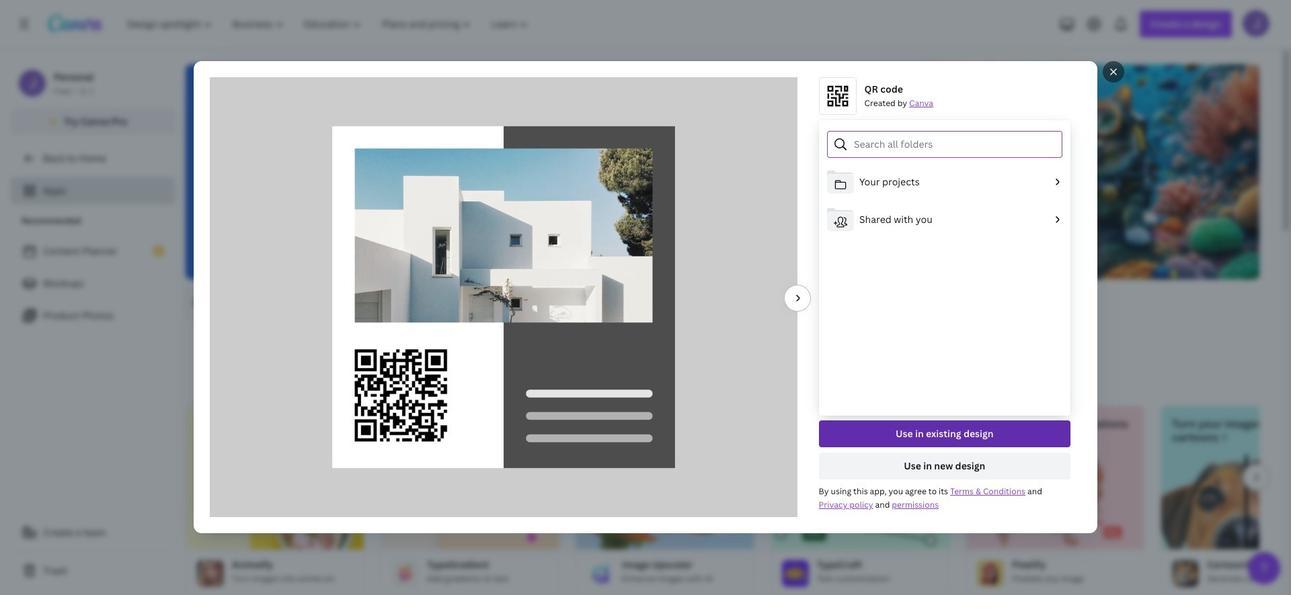 Task type: vqa. For each thing, say whether or not it's contained in the screenshot.
the top the TypeCraft image
yes



Task type: locate. For each thing, give the bounding box(es) containing it.
animeify image
[[186, 455, 364, 550], [197, 561, 224, 588]]

cartoonify image
[[1161, 455, 1291, 550], [1172, 561, 1199, 588]]

image upscaler image
[[576, 455, 754, 550], [587, 561, 614, 588]]

an image with a cursor next to a text box containing the prompt "a cat going scuba diving" to generate an image. the generated image of a cat doing scuba diving is behind the text box. image
[[877, 65, 1260, 280]]

pixelify image
[[966, 455, 1144, 550]]

1 vertical spatial image upscaler image
[[587, 561, 614, 588]]

top level navigation element
[[118, 11, 540, 38]]

typegradient image
[[381, 455, 559, 550], [392, 561, 419, 588]]

0 vertical spatial image upscaler image
[[576, 455, 754, 550]]

typecraft image
[[771, 455, 949, 550], [782, 561, 809, 588]]

pixelify image
[[977, 561, 1004, 588]]

1 vertical spatial typegradient image
[[392, 561, 419, 588]]

Search all folders search field
[[854, 132, 1054, 157]]

1 vertical spatial cartoonify image
[[1172, 561, 1199, 588]]

list
[[819, 163, 1071, 239], [11, 238, 175, 330], [819, 253, 1071, 290]]

1 vertical spatial typecraft image
[[782, 561, 809, 588]]



Task type: describe. For each thing, give the bounding box(es) containing it.
0 vertical spatial typecraft image
[[771, 455, 949, 550]]

0 vertical spatial typegradient image
[[381, 455, 559, 550]]

0 vertical spatial animeify image
[[186, 455, 364, 550]]

0 vertical spatial cartoonify image
[[1161, 455, 1291, 550]]

1 vertical spatial animeify image
[[197, 561, 224, 588]]

Input field to search for apps search field
[[213, 291, 419, 317]]



